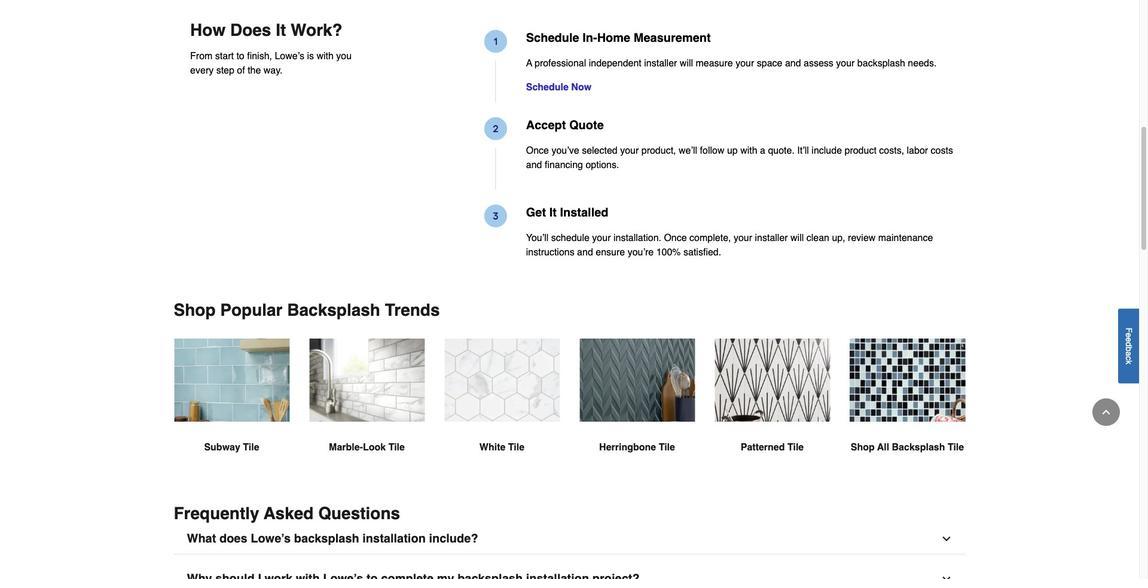 Task type: describe. For each thing, give the bounding box(es) containing it.
way.
[[264, 65, 283, 76]]

costs,
[[880, 145, 905, 156]]

tile inside "link"
[[948, 442, 965, 453]]

how does it work?
[[190, 20, 343, 39]]

installation
[[363, 532, 426, 546]]

backsplash for tile
[[892, 442, 946, 453]]

home
[[597, 31, 631, 45]]

what
[[187, 532, 216, 546]]

frequently
[[174, 504, 259, 523]]

options.
[[586, 160, 619, 170]]

satisfied.
[[684, 247, 722, 258]]

your right complete,
[[734, 233, 753, 243]]

costs
[[931, 145, 954, 156]]

you
[[336, 51, 352, 62]]

how
[[190, 20, 226, 39]]

a professional independent installer will measure your space and assess your backsplash needs.
[[526, 58, 937, 69]]

will inside you'll schedule your installation. once complete, your installer will clean up, review maintenance instructions and ensure you're 100% satisfied.
[[791, 233, 804, 243]]

from start to finish, lowe's is with you every step of the way.
[[190, 51, 352, 76]]

selected
[[582, 145, 618, 156]]

a inside once you've selected your product, we'll follow up with a quote. it'll include product costs, labor costs and financing options.
[[760, 145, 766, 156]]

popular
[[220, 300, 283, 319]]

finish,
[[247, 51, 272, 62]]

financing
[[545, 160, 583, 170]]

tile for patterned tile
[[788, 442, 804, 453]]

get
[[526, 206, 546, 219]]

shop all backsplash tile
[[851, 442, 965, 453]]

installation.
[[614, 233, 662, 243]]

white tile link
[[444, 338, 560, 484]]

maintenance
[[879, 233, 934, 243]]

d
[[1125, 342, 1134, 347]]

measurement
[[634, 31, 711, 45]]

marble-look tile
[[329, 442, 405, 453]]

asked
[[264, 504, 314, 523]]

product,
[[642, 145, 676, 156]]

an icon of the number 1. image
[[374, 30, 507, 103]]

instructions
[[526, 247, 575, 258]]

white tile
[[480, 442, 525, 453]]

does
[[220, 532, 247, 546]]

complete,
[[690, 233, 731, 243]]

quote
[[570, 118, 604, 132]]

a
[[526, 58, 532, 69]]

step
[[216, 65, 234, 76]]

a blue, black, teal and aqua mosaic tile backsplash and a basket on the counter. image
[[850, 338, 966, 455]]

now
[[572, 82, 592, 93]]

installer inside you'll schedule your installation. once complete, your installer will clean up, review maintenance instructions and ensure you're 100% satisfied.
[[755, 233, 788, 243]]

start
[[215, 51, 234, 62]]

include
[[812, 145, 842, 156]]

f
[[1125, 327, 1134, 333]]

herringbone tile
[[600, 442, 675, 453]]

backsplash for trends
[[287, 300, 380, 319]]

your right assess
[[837, 58, 855, 69]]

up,
[[832, 233, 846, 243]]

lowe's inside button
[[251, 532, 291, 546]]

of
[[237, 65, 245, 76]]

you'll
[[526, 233, 549, 243]]

100%
[[657, 247, 681, 258]]

up
[[727, 145, 738, 156]]

schedule now
[[526, 82, 592, 93]]

trends
[[385, 300, 440, 319]]

lowe's inside from start to finish, lowe's is with you every step of the way.
[[275, 51, 305, 62]]

ensure
[[596, 247, 625, 258]]

herringbone tile link
[[579, 338, 695, 484]]

measure
[[696, 58, 733, 69]]

professional
[[535, 58, 586, 69]]

does
[[230, 20, 271, 39]]

clean
[[807, 233, 830, 243]]

herringbone
[[600, 442, 656, 453]]

white hexagonal tile with gray accents. image
[[444, 338, 560, 454]]

shop for shop all backsplash tile
[[851, 442, 875, 453]]

installed
[[560, 206, 609, 219]]

once you've selected your product, we'll follow up with a quote. it'll include product costs, labor costs and financing options.
[[526, 145, 954, 170]]

2 chevron down image from the top
[[941, 573, 953, 579]]

subway
[[204, 442, 240, 453]]

review
[[848, 233, 876, 243]]

you'll schedule your installation. once complete, your installer will clean up, review maintenance instructions and ensure you're 100% satisfied.
[[526, 233, 934, 258]]

marble-look tile link
[[309, 338, 425, 484]]

every
[[190, 65, 214, 76]]

your inside once you've selected your product, we'll follow up with a quote. it'll include product costs, labor costs and financing options.
[[621, 145, 639, 156]]

0 horizontal spatial installer
[[644, 58, 677, 69]]

f e e d b a c k button
[[1119, 308, 1140, 383]]

accept quote
[[526, 118, 604, 132]]

frequently asked questions
[[174, 504, 400, 523]]

assess
[[804, 58, 834, 69]]

independent
[[589, 58, 642, 69]]

with inside once you've selected your product, we'll follow up with a quote. it'll include product costs, labor costs and financing options.
[[741, 145, 758, 156]]

what does lowe's backsplash installation include?
[[187, 532, 478, 546]]

schedule for schedule now
[[526, 82, 569, 93]]

a black-and-white patterned backsplash and a copper pot. image
[[715, 338, 831, 454]]

f e e d b a c k
[[1125, 327, 1134, 364]]

tile for subway tile
[[243, 442, 259, 453]]

shop all backsplash tile link
[[850, 338, 966, 484]]

2 horizontal spatial and
[[785, 58, 801, 69]]



Task type: locate. For each thing, give the bounding box(es) containing it.
white
[[480, 442, 506, 453]]

once inside once you've selected your product, we'll follow up with a quote. it'll include product costs, labor costs and financing options.
[[526, 145, 549, 156]]

a inside button
[[1125, 351, 1134, 356]]

shop popular backsplash trends
[[174, 300, 440, 319]]

0 horizontal spatial with
[[317, 51, 334, 62]]

lowe's left is
[[275, 51, 305, 62]]

tile
[[243, 442, 259, 453], [389, 442, 405, 453], [508, 442, 525, 453], [659, 442, 675, 453], [788, 442, 804, 453], [948, 442, 965, 453]]

0 horizontal spatial it
[[276, 20, 286, 39]]

shop
[[174, 300, 216, 319], [851, 442, 875, 453]]

from
[[190, 51, 213, 62]]

schedule up professional
[[526, 31, 580, 45]]

it'll
[[798, 145, 809, 156]]

needs.
[[908, 58, 937, 69]]

0 vertical spatial a
[[760, 145, 766, 156]]

a dark gray herringbone backsplash and kitchen utensils on a counter. image
[[579, 338, 695, 454]]

e
[[1125, 333, 1134, 337], [1125, 337, 1134, 342]]

0 vertical spatial will
[[680, 58, 693, 69]]

3 tile from the left
[[508, 442, 525, 453]]

1 vertical spatial will
[[791, 233, 804, 243]]

schedule for schedule in-home measurement
[[526, 31, 580, 45]]

1 horizontal spatial shop
[[851, 442, 875, 453]]

1 vertical spatial once
[[664, 233, 687, 243]]

1 vertical spatial and
[[526, 160, 542, 170]]

follow
[[700, 145, 725, 156]]

patterned
[[741, 442, 785, 453]]

labor
[[907, 145, 929, 156]]

lowe's
[[275, 51, 305, 62], [251, 532, 291, 546]]

with inside from start to finish, lowe's is with you every step of the way.
[[317, 51, 334, 62]]

and right space
[[785, 58, 801, 69]]

0 vertical spatial backsplash
[[287, 300, 380, 319]]

it right does
[[276, 20, 286, 39]]

0 horizontal spatial will
[[680, 58, 693, 69]]

in-
[[583, 31, 597, 45]]

2 tile from the left
[[389, 442, 405, 453]]

0 horizontal spatial a
[[760, 145, 766, 156]]

with
[[317, 51, 334, 62], [741, 145, 758, 156]]

lowe's down the frequently asked questions at the left bottom of page
[[251, 532, 291, 546]]

your left space
[[736, 58, 755, 69]]

0 vertical spatial chevron down image
[[941, 533, 953, 545]]

backsplash inside button
[[294, 532, 359, 546]]

0 vertical spatial schedule
[[526, 31, 580, 45]]

is
[[307, 51, 314, 62]]

you've
[[552, 145, 580, 156]]

product
[[845, 145, 877, 156]]

1 horizontal spatial a
[[1125, 351, 1134, 356]]

installer
[[644, 58, 677, 69], [755, 233, 788, 243]]

look
[[363, 442, 386, 453]]

1 horizontal spatial with
[[741, 145, 758, 156]]

1 vertical spatial backsplash
[[892, 442, 946, 453]]

1 vertical spatial chevron down image
[[941, 573, 953, 579]]

shop left the "popular" on the bottom left of page
[[174, 300, 216, 319]]

2 schedule from the top
[[526, 82, 569, 93]]

will left measure
[[680, 58, 693, 69]]

it right get
[[550, 206, 557, 219]]

shop for shop popular backsplash trends
[[174, 300, 216, 319]]

and down schedule
[[577, 247, 593, 258]]

0 vertical spatial once
[[526, 145, 549, 156]]

2 vertical spatial and
[[577, 247, 593, 258]]

and
[[785, 58, 801, 69], [526, 160, 542, 170], [577, 247, 593, 258]]

1 horizontal spatial and
[[577, 247, 593, 258]]

1 vertical spatial shop
[[851, 442, 875, 453]]

once down accept at the top of the page
[[526, 145, 549, 156]]

0 vertical spatial lowe's
[[275, 51, 305, 62]]

subway tile link
[[174, 338, 290, 484]]

shop left all
[[851, 442, 875, 453]]

0 horizontal spatial and
[[526, 160, 542, 170]]

a light blue subway tile kitchen backsplash and kitchen utensils. image
[[174, 338, 290, 454]]

schedule in-home measurement
[[526, 31, 711, 45]]

0 vertical spatial backsplash
[[858, 58, 906, 69]]

1 vertical spatial installer
[[755, 233, 788, 243]]

with right is
[[317, 51, 334, 62]]

patterned tile link
[[715, 338, 831, 484]]

0 vertical spatial and
[[785, 58, 801, 69]]

backsplash
[[287, 300, 380, 319], [892, 442, 946, 453]]

1 vertical spatial backsplash
[[294, 532, 359, 546]]

get it installed
[[526, 206, 609, 219]]

1 horizontal spatial installer
[[755, 233, 788, 243]]

with right up
[[741, 145, 758, 156]]

0 vertical spatial shop
[[174, 300, 216, 319]]

chevron down image inside what does lowe's backsplash installation include? button
[[941, 533, 953, 545]]

scroll to top element
[[1093, 398, 1121, 426]]

1 schedule from the top
[[526, 31, 580, 45]]

and left financing
[[526, 160, 542, 170]]

schedule now link
[[526, 82, 592, 93]]

1 vertical spatial schedule
[[526, 82, 569, 93]]

1 horizontal spatial once
[[664, 233, 687, 243]]

0 vertical spatial installer
[[644, 58, 677, 69]]

1 tile from the left
[[243, 442, 259, 453]]

e up d
[[1125, 333, 1134, 337]]

the
[[248, 65, 261, 76]]

0 horizontal spatial shop
[[174, 300, 216, 319]]

your left product,
[[621, 145, 639, 156]]

all
[[878, 442, 890, 453]]

quote.
[[768, 145, 795, 156]]

shop inside "link"
[[851, 442, 875, 453]]

we'll
[[679, 145, 698, 156]]

1 chevron down image from the top
[[941, 533, 953, 545]]

include?
[[429, 532, 478, 546]]

patterned tile
[[741, 442, 804, 453]]

4 tile from the left
[[659, 442, 675, 453]]

backsplash down questions
[[294, 532, 359, 546]]

chevron up image
[[1101, 406, 1113, 418]]

schedule
[[552, 233, 590, 243]]

1 vertical spatial a
[[1125, 351, 1134, 356]]

c
[[1125, 356, 1134, 360]]

0 horizontal spatial backsplash
[[287, 300, 380, 319]]

questions
[[318, 504, 400, 523]]

1 vertical spatial lowe's
[[251, 532, 291, 546]]

1 horizontal spatial it
[[550, 206, 557, 219]]

e up b
[[1125, 337, 1134, 342]]

an icon of the number 2. image
[[374, 117, 507, 190]]

1 horizontal spatial backsplash
[[858, 58, 906, 69]]

1 horizontal spatial will
[[791, 233, 804, 243]]

you're
[[628, 247, 654, 258]]

will left clean
[[791, 233, 804, 243]]

to
[[237, 51, 245, 62]]

1 horizontal spatial backsplash
[[892, 442, 946, 453]]

chevron down image
[[941, 533, 953, 545], [941, 573, 953, 579]]

5 tile from the left
[[788, 442, 804, 453]]

0 vertical spatial with
[[317, 51, 334, 62]]

space
[[757, 58, 783, 69]]

1 vertical spatial it
[[550, 206, 557, 219]]

k
[[1125, 360, 1134, 364]]

an icon of the number 3. image
[[374, 204, 507, 227]]

1 e from the top
[[1125, 333, 1134, 337]]

subway tile
[[204, 442, 259, 453]]

tile for white tile
[[508, 442, 525, 453]]

once up the 100% at the top of page
[[664, 233, 687, 243]]

marble-
[[329, 442, 363, 453]]

installer left clean
[[755, 233, 788, 243]]

installer down measurement
[[644, 58, 677, 69]]

schedule down professional
[[526, 82, 569, 93]]

your
[[736, 58, 755, 69], [837, 58, 855, 69], [621, 145, 639, 156], [593, 233, 611, 243], [734, 233, 753, 243]]

tile for herringbone tile
[[659, 442, 675, 453]]

0 horizontal spatial once
[[526, 145, 549, 156]]

accept
[[526, 118, 566, 132]]

backsplash
[[858, 58, 906, 69], [294, 532, 359, 546]]

a white ceramic stone backsplash behind a kitchen sink with a stainless faucet. image
[[309, 338, 425, 454]]

a up k
[[1125, 351, 1134, 356]]

your up ensure
[[593, 233, 611, 243]]

work?
[[291, 20, 343, 39]]

a
[[760, 145, 766, 156], [1125, 351, 1134, 356]]

b
[[1125, 347, 1134, 351]]

backsplash inside shop all backsplash tile "link"
[[892, 442, 946, 453]]

6 tile from the left
[[948, 442, 965, 453]]

what does lowe's backsplash installation include? button
[[174, 524, 966, 555]]

0 vertical spatial it
[[276, 20, 286, 39]]

once inside you'll schedule your installation. once complete, your installer will clean up, review maintenance instructions and ensure you're 100% satisfied.
[[664, 233, 687, 243]]

and inside once you've selected your product, we'll follow up with a quote. it'll include product costs, labor costs and financing options.
[[526, 160, 542, 170]]

2 e from the top
[[1125, 337, 1134, 342]]

1 vertical spatial with
[[741, 145, 758, 156]]

and inside you'll schedule your installation. once complete, your installer will clean up, review maintenance instructions and ensure you're 100% satisfied.
[[577, 247, 593, 258]]

backsplash left needs.
[[858, 58, 906, 69]]

a left the quote.
[[760, 145, 766, 156]]

0 horizontal spatial backsplash
[[294, 532, 359, 546]]



Task type: vqa. For each thing, say whether or not it's contained in the screenshot.
Rating's plus icon
no



